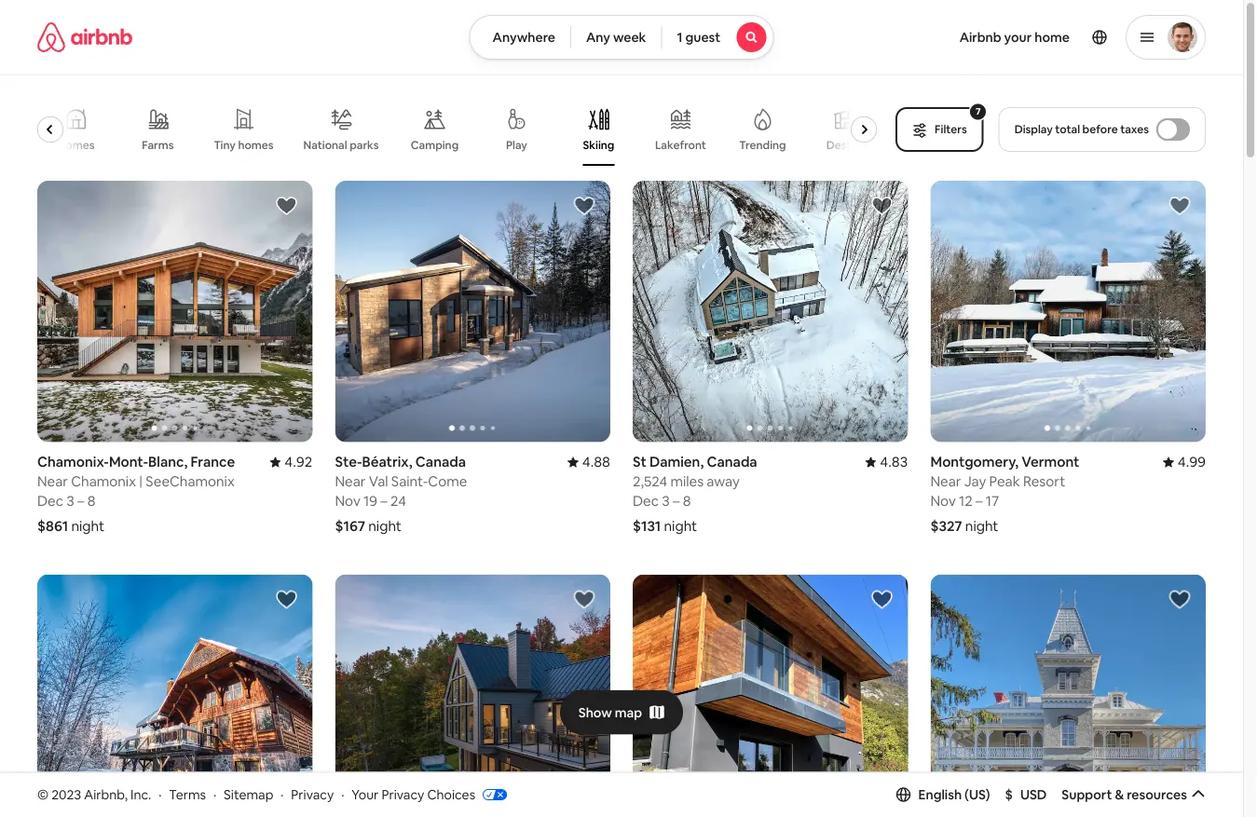 Task type: locate. For each thing, give the bounding box(es) containing it.
dec inside st damien, canada 2,524 miles away dec 3 – 8 $131 night
[[633, 492, 659, 511]]

privacy right your
[[382, 786, 424, 803]]

any week button
[[570, 15, 662, 60]]

near inside ste-béatrix, canada near val saint-come nov 19 – 24 $167 night
[[335, 473, 366, 491]]

· right inc.
[[159, 786, 162, 803]]

airbnb,
[[84, 786, 128, 803]]

night
[[71, 518, 104, 536], [368, 518, 402, 536], [664, 518, 697, 536], [966, 518, 999, 536]]

national parks
[[304, 138, 379, 152]]

1 nov from the left
[[335, 492, 361, 511]]

0 horizontal spatial dec
[[37, 492, 63, 511]]

your
[[1005, 29, 1032, 46]]

camping
[[411, 138, 459, 152]]

night right $861 on the left of the page
[[71, 518, 104, 536]]

2 near from the left
[[335, 473, 366, 491]]

3 near from the left
[[931, 473, 962, 491]]

4.83 out of 5 average rating image
[[865, 453, 908, 471]]

lakefront
[[656, 138, 707, 152]]

english (us)
[[919, 787, 991, 803]]

4.99
[[1178, 453, 1206, 471]]

support
[[1062, 787, 1113, 803]]

béatrix,
[[362, 453, 413, 471]]

0 horizontal spatial privacy
[[291, 786, 334, 803]]

show
[[579, 704, 612, 721]]

3 up $861 on the left of the page
[[66, 492, 74, 511]]

– left 17
[[976, 492, 983, 511]]

filters button
[[896, 107, 984, 152]]

2 3 from the left
[[662, 492, 670, 511]]

3 down 2,524
[[662, 492, 670, 511]]

night right $131
[[664, 518, 697, 536]]

nov left 19
[[335, 492, 361, 511]]

resort
[[1023, 473, 1066, 491]]

2 – from the left
[[381, 492, 388, 511]]

· right terms link
[[213, 786, 216, 803]]

0 horizontal spatial near
[[37, 473, 68, 491]]

your privacy choices
[[352, 786, 476, 803]]

ste-béatrix, canada near val saint-come nov 19 – 24 $167 night
[[335, 453, 467, 536]]

near down chamonix-
[[37, 473, 68, 491]]

1 near from the left
[[37, 473, 68, 491]]

peak
[[990, 473, 1020, 491]]

dec
[[37, 492, 63, 511], [633, 492, 659, 511]]

dec down 2,524
[[633, 492, 659, 511]]

1 horizontal spatial privacy
[[382, 786, 424, 803]]

&
[[1115, 787, 1124, 803]]

3 inside chamonix-mont-blanc, france near chamonix | seechamonix dec 3 – 8 $861 night
[[66, 492, 74, 511]]

2 nov from the left
[[931, 492, 956, 511]]

8 down 'chamonix'
[[87, 492, 96, 511]]

night down 17
[[966, 518, 999, 536]]

nov
[[335, 492, 361, 511], [931, 492, 956, 511]]

support & resources button
[[1062, 787, 1206, 803]]

come
[[428, 473, 467, 491]]

– inside ste-béatrix, canada near val saint-come nov 19 – 24 $167 night
[[381, 492, 388, 511]]

2 · from the left
[[213, 786, 216, 803]]

skiing
[[584, 138, 615, 152]]

24
[[391, 492, 406, 511]]

tiny homes
[[214, 138, 274, 152]]

1 dec from the left
[[37, 492, 63, 511]]

8 down 'miles'
[[683, 492, 691, 511]]

0 horizontal spatial canada
[[416, 453, 466, 471]]

1 horizontal spatial nov
[[931, 492, 956, 511]]

–
[[77, 492, 84, 511], [381, 492, 388, 511], [673, 492, 680, 511], [976, 492, 983, 511]]

· left the privacy "link"
[[281, 786, 284, 803]]

(us)
[[965, 787, 991, 803]]

1 3 from the left
[[66, 492, 74, 511]]

france
[[191, 453, 235, 471]]

2 privacy from the left
[[382, 786, 424, 803]]

canada inside st damien, canada 2,524 miles away dec 3 – 8 $131 night
[[707, 453, 758, 471]]

home
[[1035, 29, 1070, 46]]

©
[[37, 786, 49, 803]]

None search field
[[469, 15, 774, 60]]

4 – from the left
[[976, 492, 983, 511]]

1 horizontal spatial near
[[335, 473, 366, 491]]

1 – from the left
[[77, 492, 84, 511]]

12
[[959, 492, 973, 511]]

add to wishlist: plancherine, france image
[[871, 589, 894, 611]]

2 canada from the left
[[707, 453, 758, 471]]

2 dec from the left
[[633, 492, 659, 511]]

1 privacy from the left
[[291, 786, 334, 803]]

near down ste-
[[335, 473, 366, 491]]

resources
[[1127, 787, 1188, 803]]

dec up $861 on the left of the page
[[37, 492, 63, 511]]

1 8 from the left
[[87, 492, 96, 511]]

vermont
[[1022, 453, 1080, 471]]

near
[[37, 473, 68, 491], [335, 473, 366, 491], [931, 473, 962, 491]]

night down 24
[[368, 518, 402, 536]]

– down 'chamonix'
[[77, 492, 84, 511]]

0 horizontal spatial 8
[[87, 492, 96, 511]]

sitemap
[[224, 786, 273, 803]]

tiny
[[214, 138, 236, 152]]

4 night from the left
[[966, 518, 999, 536]]

privacy left your
[[291, 786, 334, 803]]

3 · from the left
[[281, 786, 284, 803]]

3 – from the left
[[673, 492, 680, 511]]

domes
[[58, 138, 95, 152]]

none search field containing anywhere
[[469, 15, 774, 60]]

1 horizontal spatial 3
[[662, 492, 670, 511]]

play
[[507, 138, 528, 152]]

ste-
[[335, 453, 362, 471]]

your privacy choices link
[[352, 786, 507, 804]]

2 horizontal spatial near
[[931, 473, 962, 491]]

guest
[[686, 29, 721, 46]]

3 inside st damien, canada 2,524 miles away dec 3 – 8 $131 night
[[662, 492, 670, 511]]

$ usd
[[1005, 787, 1047, 803]]

week
[[613, 29, 646, 46]]

group
[[37, 93, 885, 166], [37, 181, 313, 443], [335, 181, 611, 443], [633, 181, 908, 443], [931, 181, 1206, 443], [37, 575, 313, 818], [335, 575, 611, 818], [633, 575, 908, 818], [931, 575, 1206, 818]]

1 canada from the left
[[416, 453, 466, 471]]

canada inside ste-béatrix, canada near val saint-come nov 19 – 24 $167 night
[[416, 453, 466, 471]]

add to wishlist: montgomery, vermont image
[[1169, 195, 1191, 217]]

chamonix
[[71, 473, 136, 491]]

1 night from the left
[[71, 518, 104, 536]]

2 8 from the left
[[683, 492, 691, 511]]

nov left '12'
[[931, 492, 956, 511]]

· left your
[[341, 786, 344, 803]]

1 horizontal spatial canada
[[707, 453, 758, 471]]

4.99 out of 5 average rating image
[[1163, 453, 1206, 471]]

english
[[919, 787, 962, 803]]

3
[[66, 492, 74, 511], [662, 492, 670, 511]]

damien,
[[650, 453, 704, 471]]

add to wishlist: st damien, canada image
[[871, 195, 894, 217]]

– down 'miles'
[[673, 492, 680, 511]]

1 guest
[[677, 29, 721, 46]]

canada up away
[[707, 453, 758, 471]]

·
[[159, 786, 162, 803], [213, 786, 216, 803], [281, 786, 284, 803], [341, 786, 344, 803]]

0 horizontal spatial 3
[[66, 492, 74, 511]]

near up '12'
[[931, 473, 962, 491]]

away
[[707, 473, 740, 491]]

0 horizontal spatial nov
[[335, 492, 361, 511]]

privacy
[[291, 786, 334, 803], [382, 786, 424, 803]]

1 horizontal spatial 8
[[683, 492, 691, 511]]

val
[[369, 473, 388, 491]]

1 horizontal spatial dec
[[633, 492, 659, 511]]

montgomery, vermont near jay peak resort nov 12 – 17 $327 night
[[931, 453, 1080, 536]]

3 night from the left
[[664, 518, 697, 536]]

canada up come
[[416, 453, 466, 471]]

– right 19
[[381, 492, 388, 511]]

2 night from the left
[[368, 518, 402, 536]]

8 inside st damien, canada 2,524 miles away dec 3 – 8 $131 night
[[683, 492, 691, 511]]

chamonix-mont-blanc, france near chamonix | seechamonix dec 3 – 8 $861 night
[[37, 453, 235, 536]]

group containing national parks
[[37, 93, 885, 166]]



Task type: describe. For each thing, give the bounding box(es) containing it.
$861
[[37, 518, 68, 536]]

sitemap link
[[224, 786, 273, 803]]

canada for away
[[707, 453, 758, 471]]

inc.
[[131, 786, 151, 803]]

4.88
[[582, 453, 611, 471]]

$327
[[931, 518, 963, 536]]

terms
[[169, 786, 206, 803]]

blanc,
[[148, 453, 188, 471]]

display total before taxes button
[[999, 107, 1206, 152]]

profile element
[[796, 0, 1206, 75]]

choices
[[427, 786, 476, 803]]

4 · from the left
[[341, 786, 344, 803]]

– inside st damien, canada 2,524 miles away dec 3 – 8 $131 night
[[673, 492, 680, 511]]

your
[[352, 786, 379, 803]]

night inside montgomery, vermont near jay peak resort nov 12 – 17 $327 night
[[966, 518, 999, 536]]

– inside montgomery, vermont near jay peak resort nov 12 – 17 $327 night
[[976, 492, 983, 511]]

display total before taxes
[[1015, 122, 1149, 137]]

canada for saint-
[[416, 453, 466, 471]]

add to wishlist: lac-supérieur, canada image
[[275, 589, 298, 611]]

show map button
[[560, 690, 684, 735]]

seechamonix
[[146, 473, 235, 491]]

anywhere
[[493, 29, 556, 46]]

parks
[[350, 138, 379, 152]]

4.92 out of 5 average rating image
[[270, 453, 313, 471]]

4.92
[[285, 453, 313, 471]]

1
[[677, 29, 683, 46]]

usd
[[1021, 787, 1047, 803]]

dec inside chamonix-mont-blanc, france near chamonix | seechamonix dec 3 – 8 $861 night
[[37, 492, 63, 511]]

night inside ste-béatrix, canada near val saint-come nov 19 – 24 $167 night
[[368, 518, 402, 536]]

© 2023 airbnb, inc. ·
[[37, 786, 162, 803]]

$167
[[335, 518, 365, 536]]

near inside montgomery, vermont near jay peak resort nov 12 – 17 $327 night
[[931, 473, 962, 491]]

saint-
[[391, 473, 428, 491]]

$131
[[633, 518, 661, 536]]

nov inside ste-béatrix, canada near val saint-come nov 19 – 24 $167 night
[[335, 492, 361, 511]]

near inside chamonix-mont-blanc, france near chamonix | seechamonix dec 3 – 8 $861 night
[[37, 473, 68, 491]]

8 inside chamonix-mont-blanc, france near chamonix | seechamonix dec 3 – 8 $861 night
[[87, 492, 96, 511]]

19
[[364, 492, 378, 511]]

night inside st damien, canada 2,524 miles away dec 3 – 8 $131 night
[[664, 518, 697, 536]]

national
[[304, 138, 348, 152]]

mont-
[[109, 453, 148, 471]]

nov inside montgomery, vermont near jay peak resort nov 12 – 17 $327 night
[[931, 492, 956, 511]]

add to wishlist: waterloo, canada image
[[1169, 589, 1191, 611]]

airbnb your home link
[[949, 18, 1081, 57]]

1 guest button
[[661, 15, 774, 60]]

terms · sitemap · privacy
[[169, 786, 334, 803]]

filters
[[935, 122, 967, 137]]

add to wishlist: saint-damien, canada image
[[573, 589, 596, 611]]

taxes
[[1121, 122, 1149, 137]]

– inside chamonix-mont-blanc, france near chamonix | seechamonix dec 3 – 8 $861 night
[[77, 492, 84, 511]]

4.88 out of 5 average rating image
[[568, 453, 611, 471]]

anywhere button
[[469, 15, 571, 60]]

total
[[1056, 122, 1080, 137]]

miles
[[671, 473, 704, 491]]

4.83
[[880, 453, 908, 471]]

add to wishlist: ste-béatrix, canada image
[[573, 195, 596, 217]]

2,524
[[633, 473, 668, 491]]

privacy link
[[291, 786, 334, 803]]

map
[[615, 704, 642, 721]]

2023
[[51, 786, 81, 803]]

homes
[[239, 138, 274, 152]]

17
[[986, 492, 1000, 511]]

|
[[139, 473, 143, 491]]

1 · from the left
[[159, 786, 162, 803]]

any week
[[586, 29, 646, 46]]

st
[[633, 453, 647, 471]]

design
[[827, 138, 864, 152]]

night inside chamonix-mont-blanc, france near chamonix | seechamonix dec 3 – 8 $861 night
[[71, 518, 104, 536]]

add to wishlist: chamonix-mont-blanc, france image
[[275, 195, 298, 217]]

$
[[1005, 787, 1013, 803]]

any
[[586, 29, 611, 46]]

trending
[[740, 138, 787, 152]]

airbnb
[[960, 29, 1002, 46]]

display
[[1015, 122, 1053, 137]]

support & resources
[[1062, 787, 1188, 803]]

airbnb your home
[[960, 29, 1070, 46]]

terms link
[[169, 786, 206, 803]]

farms
[[142, 138, 174, 152]]

jay
[[965, 473, 987, 491]]

before
[[1083, 122, 1118, 137]]

english (us) button
[[896, 787, 991, 803]]

st damien, canada 2,524 miles away dec 3 – 8 $131 night
[[633, 453, 758, 536]]

chamonix-
[[37, 453, 109, 471]]



Task type: vqa. For each thing, say whether or not it's contained in the screenshot.


